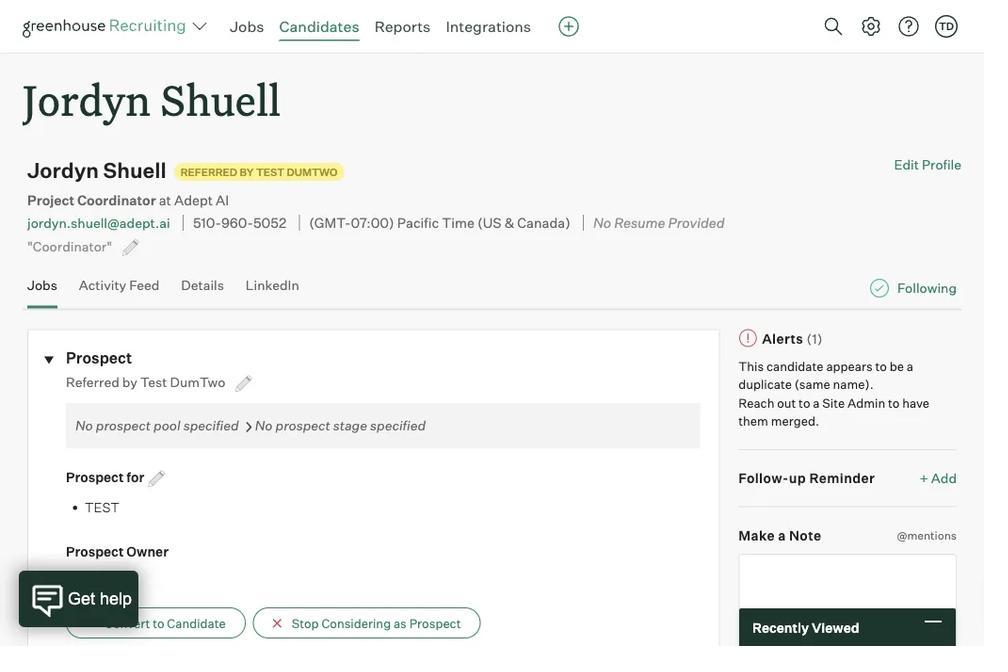 Task type: locate. For each thing, give the bounding box(es) containing it.
1 horizontal spatial jobs
[[230, 17, 264, 36]]

adept
[[174, 191, 213, 208]]

prospect right as
[[409, 615, 461, 630]]

referred by test dumtwo up no prospect pool specified
[[66, 374, 228, 390]]

by up 510-960-5052 in the left of the page
[[240, 165, 254, 178]]

jobs left candidates 'link'
[[230, 17, 264, 36]]

1 horizontal spatial by
[[240, 165, 254, 178]]

reports link
[[375, 17, 431, 36]]

1 vertical spatial jobs
[[27, 277, 57, 294]]

a left note
[[778, 527, 786, 544]]

recently
[[753, 619, 809, 635]]

prospect left stage
[[275, 417, 330, 434]]

1 vertical spatial referred
[[66, 374, 119, 390]]

pool
[[154, 417, 181, 434]]

0 vertical spatial dumtwo
[[287, 165, 338, 178]]

1 horizontal spatial test
[[256, 165, 285, 178]]

1 prospect from the left
[[96, 417, 151, 434]]

1 vertical spatial test
[[140, 374, 167, 390]]

to right convert
[[153, 615, 164, 630]]

this candidate appears to be a duplicate          (same name). reach out to a site admin to have them merged.
[[739, 359, 930, 429]]

stop considering as prospect button
[[253, 607, 481, 638]]

owner
[[126, 543, 169, 560]]

to inside button
[[153, 615, 164, 630]]

appears
[[826, 359, 873, 374]]

1 vertical spatial jobs link
[[27, 277, 57, 305]]

a right 'be'
[[907, 359, 913, 374]]

(us
[[478, 214, 502, 231]]

0 vertical spatial shuell
[[160, 72, 281, 127]]

"coordinator"
[[27, 238, 112, 254]]

510-
[[193, 214, 221, 231]]

shuell
[[160, 72, 281, 127], [103, 157, 166, 183]]

prospect for pool
[[96, 417, 151, 434]]

site
[[822, 395, 845, 410]]

no for no prospect pool specified
[[75, 417, 93, 434]]

test up 5052
[[256, 165, 285, 178]]

no resume provided
[[593, 214, 725, 231]]

2 specified from the left
[[370, 417, 426, 434]]

canada)
[[517, 214, 570, 231]]

1 horizontal spatial jobs link
[[230, 17, 264, 36]]

jordyn shuell down greenhouse recruiting image
[[23, 72, 281, 127]]

provided
[[668, 214, 725, 231]]

referred up ai
[[181, 165, 237, 178]]

jobs link for candidates
[[230, 17, 264, 36]]

prospect left pool
[[96, 417, 151, 434]]

0 vertical spatial referred
[[181, 165, 237, 178]]

0 horizontal spatial specified
[[183, 417, 239, 434]]

no
[[593, 214, 611, 231], [75, 417, 93, 434], [255, 417, 273, 434], [66, 566, 83, 583]]

to left have at the right bottom
[[888, 395, 900, 410]]

greenhouse recruiting image
[[23, 15, 192, 38]]

reach
[[739, 395, 775, 410]]

prospect up test
[[66, 468, 124, 485]]

candidates link
[[279, 17, 359, 36]]

0 horizontal spatial prospect
[[96, 417, 151, 434]]

referred by test dumtwo up ai
[[181, 165, 338, 178]]

profile
[[922, 157, 962, 173]]

specified
[[183, 417, 239, 434], [370, 417, 426, 434]]

them
[[739, 414, 768, 429]]

jobs link left candidates 'link'
[[230, 17, 264, 36]]

jobs down "coordinator"
[[27, 277, 57, 294]]

out
[[777, 395, 796, 410]]

search image
[[822, 15, 845, 38]]

a
[[907, 359, 913, 374], [813, 395, 820, 410], [778, 527, 786, 544]]

jordyn shuell up coordinator at the left top
[[27, 157, 166, 183]]

alerts (1)
[[762, 330, 823, 347]]

activity feed link
[[79, 277, 160, 305]]

0 vertical spatial jobs link
[[230, 17, 264, 36]]

name).
[[833, 377, 874, 392]]

follow-
[[739, 470, 789, 487]]

0 horizontal spatial dumtwo
[[170, 374, 225, 390]]

0 horizontal spatial jobs link
[[27, 277, 57, 305]]

by
[[240, 165, 254, 178], [122, 374, 137, 390]]

stop considering as prospect
[[292, 615, 461, 630]]

specified right pool
[[183, 417, 239, 434]]

reports
[[375, 17, 431, 36]]

test up no prospect pool specified
[[140, 374, 167, 390]]

prospect
[[96, 417, 151, 434], [275, 417, 330, 434]]

project
[[27, 191, 74, 208]]

jordyn
[[23, 72, 151, 127], [27, 157, 99, 183]]

jobs
[[230, 17, 264, 36], [27, 277, 57, 294]]

no left stage
[[255, 417, 273, 434]]

referred by test dumtwo
[[181, 165, 338, 178], [66, 374, 228, 390]]

duplicate
[[739, 377, 792, 392]]

None text field
[[739, 554, 957, 646]]

jobs link for activity feed
[[27, 277, 57, 305]]

edit profile
[[894, 157, 962, 173]]

(1)
[[807, 330, 823, 347]]

0 horizontal spatial a
[[778, 527, 786, 544]]

@mentions link
[[897, 526, 957, 545]]

time
[[442, 214, 475, 231]]

jobs for candidates
[[230, 17, 264, 36]]

details
[[181, 277, 224, 294]]

prospect inside prospect owner no owner
[[66, 543, 124, 560]]

0 vertical spatial referred by test dumtwo
[[181, 165, 338, 178]]

no left owner at the left bottom of the page
[[66, 566, 83, 583]]

test
[[256, 165, 285, 178], [140, 374, 167, 390]]

0 vertical spatial jobs
[[230, 17, 264, 36]]

a left 'site'
[[813, 395, 820, 410]]

jordyn.shuell@adept.ai
[[27, 215, 170, 231]]

jobs link
[[230, 17, 264, 36], [27, 277, 57, 305]]

1 horizontal spatial prospect
[[275, 417, 330, 434]]

jordyn.shuell@adept.ai link
[[27, 215, 170, 231]]

be
[[890, 359, 904, 374]]

2 vertical spatial a
[[778, 527, 786, 544]]

jordyn up project
[[27, 157, 99, 183]]

jordyn down greenhouse recruiting image
[[23, 72, 151, 127]]

prospect owner no owner
[[66, 543, 169, 583]]

no prospect pool specified
[[75, 417, 239, 434]]

convert to candidate button
[[66, 607, 246, 638]]

0 horizontal spatial test
[[140, 374, 167, 390]]

as
[[394, 615, 407, 630]]

considering
[[322, 615, 391, 630]]

1 horizontal spatial referred
[[181, 165, 237, 178]]

+ add link
[[920, 469, 957, 488]]

no left the resume
[[593, 214, 611, 231]]

follow-up reminder
[[739, 470, 875, 487]]

following
[[898, 280, 957, 296]]

td button
[[935, 15, 958, 38]]

no up prospect for
[[75, 417, 93, 434]]

referred up no prospect pool specified
[[66, 374, 119, 390]]

dumtwo
[[287, 165, 338, 178], [170, 374, 225, 390]]

1 horizontal spatial dumtwo
[[287, 165, 338, 178]]

by up no prospect pool specified
[[122, 374, 137, 390]]

0 horizontal spatial jobs
[[27, 277, 57, 294]]

dumtwo up pool
[[170, 374, 225, 390]]

integrations link
[[446, 17, 531, 36]]

test
[[85, 499, 119, 515]]

recently viewed
[[753, 619, 859, 635]]

prospect down activity feed link
[[66, 349, 132, 368]]

prospect inside button
[[409, 615, 461, 630]]

stop
[[292, 615, 319, 630]]

prospect up owner at the left bottom of the page
[[66, 543, 124, 560]]

0 vertical spatial a
[[907, 359, 913, 374]]

1 horizontal spatial specified
[[370, 417, 426, 434]]

specified right stage
[[370, 417, 426, 434]]

to
[[875, 359, 887, 374], [799, 395, 810, 410], [888, 395, 900, 410], [153, 615, 164, 630]]

2 prospect from the left
[[275, 417, 330, 434]]

prospect
[[66, 349, 132, 368], [66, 468, 124, 485], [66, 543, 124, 560], [409, 615, 461, 630]]

specified for no prospect stage specified
[[370, 417, 426, 434]]

prospect for prospect owner no owner
[[66, 543, 124, 560]]

convert to candidate
[[105, 615, 226, 630]]

1 vertical spatial by
[[122, 374, 137, 390]]

960-
[[221, 214, 253, 231]]

1 vertical spatial a
[[813, 395, 820, 410]]

1 specified from the left
[[183, 417, 239, 434]]

jobs link down "coordinator"
[[27, 277, 57, 305]]

dumtwo up '(gmt-'
[[287, 165, 338, 178]]



Task type: describe. For each thing, give the bounding box(es) containing it.
0 vertical spatial test
[[256, 165, 285, 178]]

linkedin
[[246, 277, 299, 294]]

1 vertical spatial jordyn
[[27, 157, 99, 183]]

convert
[[105, 615, 150, 630]]

to left 'be'
[[875, 359, 887, 374]]

0 horizontal spatial by
[[122, 374, 137, 390]]

1 vertical spatial referred by test dumtwo
[[66, 374, 228, 390]]

integrations
[[446, 17, 531, 36]]

5052
[[253, 214, 286, 231]]

make a note
[[739, 527, 822, 544]]

no prospect stage specified
[[255, 417, 426, 434]]

prospect for prospect
[[66, 349, 132, 368]]

linkedin link
[[246, 277, 299, 305]]

0 vertical spatial jordyn
[[23, 72, 151, 127]]

activity
[[79, 277, 126, 294]]

feed
[[129, 277, 160, 294]]

pacific
[[397, 214, 439, 231]]

this
[[739, 359, 764, 374]]

details link
[[181, 277, 224, 305]]

2 horizontal spatial a
[[907, 359, 913, 374]]

1 vertical spatial jordyn shuell
[[27, 157, 166, 183]]

+
[[920, 470, 928, 487]]

0 vertical spatial by
[[240, 165, 254, 178]]

510-960-5052
[[193, 214, 286, 231]]

prospect for prospect for
[[66, 468, 124, 485]]

specified for no prospect pool specified
[[183, 417, 239, 434]]

activity feed
[[79, 277, 160, 294]]

+ add
[[920, 470, 957, 487]]

candidates
[[279, 17, 359, 36]]

for
[[126, 468, 144, 485]]

coordinator
[[77, 191, 156, 208]]

viewed
[[812, 619, 859, 635]]

prospect for stage
[[275, 417, 330, 434]]

reminder
[[809, 470, 875, 487]]

merged.
[[771, 414, 819, 429]]

add
[[931, 470, 957, 487]]

owner
[[86, 566, 123, 583]]

candidate
[[167, 615, 226, 630]]

td
[[939, 20, 954, 32]]

edit
[[894, 157, 919, 173]]

project coordinator at adept ai
[[27, 191, 229, 208]]

configure image
[[860, 15, 882, 38]]

1 vertical spatial dumtwo
[[170, 374, 225, 390]]

up
[[789, 470, 806, 487]]

0 vertical spatial jordyn shuell
[[23, 72, 281, 127]]

1 horizontal spatial a
[[813, 395, 820, 410]]

no for no resume provided
[[593, 214, 611, 231]]

(same
[[795, 377, 830, 392]]

edit profile link
[[894, 157, 962, 173]]

no for no prospect stage specified
[[255, 417, 273, 434]]

have
[[902, 395, 930, 410]]

following link
[[898, 279, 957, 297]]

ai
[[216, 191, 229, 208]]

alerts
[[762, 330, 804, 347]]

resume
[[614, 214, 665, 231]]

at
[[159, 191, 171, 208]]

(gmt-07:00) pacific time (us & canada)
[[309, 214, 570, 231]]

jobs for activity feed
[[27, 277, 57, 294]]

no inside prospect owner no owner
[[66, 566, 83, 583]]

stage
[[333, 417, 367, 434]]

to right "out"
[[799, 395, 810, 410]]

0 horizontal spatial referred
[[66, 374, 119, 390]]

@mentions
[[897, 528, 957, 542]]

admin
[[848, 395, 885, 410]]

&
[[505, 214, 514, 231]]

note
[[789, 527, 822, 544]]

(gmt-
[[309, 214, 351, 231]]

make
[[739, 527, 775, 544]]

07:00)
[[351, 214, 394, 231]]

prospect for
[[66, 468, 147, 485]]

candidate
[[767, 359, 824, 374]]

td button
[[931, 11, 962, 41]]

1 vertical spatial shuell
[[103, 157, 166, 183]]



Task type: vqa. For each thing, say whether or not it's contained in the screenshot.
specified
yes



